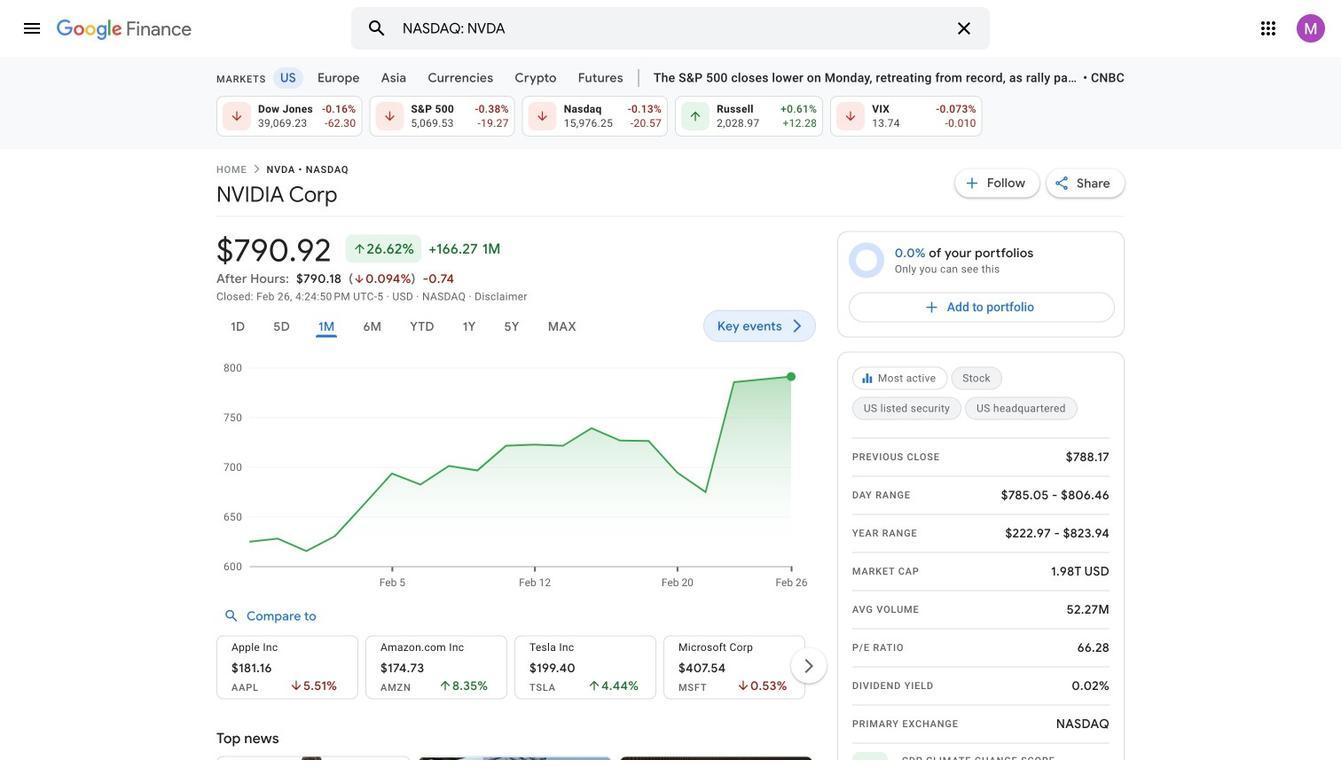 Task type: describe. For each thing, give the bounding box(es) containing it.
Search for stocks, ETFs & more text field
[[402, 8, 946, 49]]

search image
[[359, 11, 395, 46]]

3 tab from the left
[[374, 67, 414, 89]]

5 tab from the left
[[508, 67, 564, 89]]

3 heading from the top
[[216, 728, 816, 749]]



Task type: vqa. For each thing, say whether or not it's contained in the screenshot.
topmost heading
yes



Task type: locate. For each thing, give the bounding box(es) containing it.
1 vertical spatial heading
[[216, 179, 349, 209]]

0 vertical spatial heading
[[216, 72, 266, 87]]

heading
[[216, 72, 266, 87], [216, 179, 349, 209], [216, 728, 816, 749]]

tab list
[[216, 67, 638, 106]]

4 tab from the left
[[421, 67, 501, 89]]

None search field
[[351, 7, 990, 50]]

section
[[216, 67, 1146, 154]]

6 tab from the left
[[571, 67, 631, 89]]

tab
[[273, 67, 303, 89], [311, 67, 367, 89], [374, 67, 414, 89], [421, 67, 501, 89], [508, 67, 564, 89], [571, 67, 631, 89]]

list
[[216, 756, 816, 760]]

2 tab from the left
[[311, 67, 367, 89]]

2 vertical spatial heading
[[216, 728, 816, 749]]

region
[[837, 352, 1125, 760]]

clear search image
[[947, 11, 982, 46]]

2 heading from the top
[[216, 179, 349, 209]]

main menu image
[[21, 18, 43, 39]]

1 heading from the top
[[216, 72, 266, 87]]

1 tab from the left
[[273, 67, 303, 89]]



